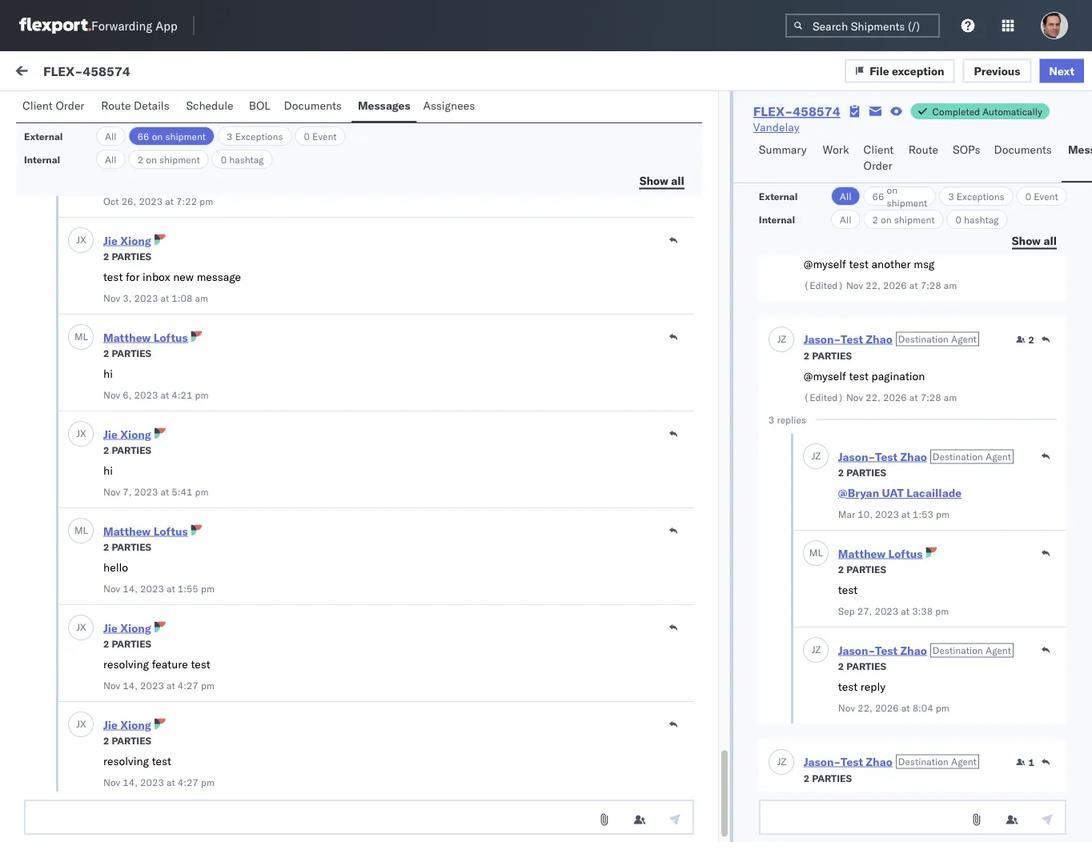 Task type: locate. For each thing, give the bounding box(es) containing it.
jason-test zhao destination agent for uat
[[838, 450, 1011, 464]]

matthew loftus down the 10,
[[838, 547, 923, 561]]

2 4:27 from the top
[[178, 776, 198, 788]]

0 horizontal spatial 7:22
[[176, 195, 197, 207]]

work button
[[817, 135, 857, 183]]

at inside "@myself test pagination (edited)  nov 22, 2026 at 7:28 am"
[[910, 391, 918, 403]]

5 2023, from the top
[[416, 803, 447, 817]]

jason- for @myself
[[804, 332, 841, 346]]

matthew down the 10,
[[838, 547, 886, 561]]

exception: inside exception: (air recovery) cargo availability delay
[[51, 714, 108, 728]]

omkar savant down hello
[[78, 582, 149, 596]]

2 parties button for hello nov 14, 2023 at 1:55 pm
[[103, 539, 151, 553]]

(edited) inside @myself test another msg (edited)  nov 22, 2026 at 7:28 am
[[804, 279, 844, 291]]

jie xiong for feature
[[103, 621, 151, 635]]

(0) for external (0)
[[71, 102, 91, 116]]

devan
[[173, 505, 207, 519]]

j for nov
[[76, 621, 80, 633]]

lacaillade
[[907, 486, 962, 500]]

1 jie xiong button from the top
[[103, 233, 151, 247]]

1 horizontal spatial 0 hashtag
[[956, 213, 999, 225]]

exception:
[[51, 417, 108, 431], [51, 505, 108, 519], [51, 714, 108, 728]]

nov down shipment's
[[103, 679, 120, 691]]

jason- for @bryan
[[838, 450, 875, 464]]

resolving inside resolving feature test nov 14, 2023 at 4:27 pm
[[103, 657, 149, 671]]

1 horizontal spatial delay
[[209, 505, 240, 519]]

zhao up '@bryan uat lacaillade' button
[[901, 450, 927, 464]]

forwarding
[[91, 18, 152, 33]]

0 horizontal spatial work
[[46, 62, 87, 84]]

notifying
[[86, 609, 130, 623]]

2023 down uat
[[875, 508, 899, 520]]

2 parties
[[103, 123, 151, 135], [103, 250, 151, 262], [103, 347, 151, 359], [804, 350, 852, 362], [103, 444, 151, 456], [838, 466, 886, 478], [103, 541, 151, 553], [838, 563, 886, 575], [103, 638, 151, 650], [838, 660, 886, 672], [103, 735, 151, 747], [804, 772, 852, 784]]

nov down availability
[[103, 776, 120, 788]]

that
[[154, 609, 175, 623]]

2 jie from the top
[[103, 427, 118, 441]]

jason-test zhao button up "@myself test pagination (edited)  nov 22, 2026 at 7:28 am"
[[804, 332, 893, 346]]

pm inside hello nov 14, 2023 at 1:55 pm
[[201, 583, 215, 595]]

on
[[152, 130, 163, 142], [146, 153, 157, 165], [887, 184, 898, 196], [881, 213, 892, 225]]

-
[[613, 186, 620, 200], [613, 330, 620, 344], [613, 410, 620, 424], [613, 507, 620, 521], [613, 803, 620, 817]]

1 button
[[1016, 756, 1035, 769]]

3 left replies
[[769, 414, 775, 426]]

2 as from the left
[[165, 689, 177, 704]]

at left the '3:38'
[[901, 605, 910, 617]]

2023 inside @bryan uat lacaillade mar 10, 2023 at 1:53 pm
[[875, 508, 899, 520]]

1 vertical spatial latent messaging test.
[[48, 201, 163, 215]]

matthew
[[103, 330, 151, 344], [103, 524, 151, 538], [838, 547, 886, 561]]

hashtag down list
[[229, 153, 264, 165]]

xiong up for on the top
[[120, 233, 151, 247]]

matthew loftus button down exception: warehouse devan delay
[[103, 524, 188, 538]]

0 horizontal spatial (0)
[[71, 102, 91, 116]]

4 xiong from the top
[[120, 718, 151, 732]]

edt for oct 26, 2023, 5:45 pm edt
[[497, 507, 518, 521]]

a for a commendation report to improve
[[101, 273, 107, 287]]

- for oct 26, 2023, 5:45 pm edt
[[613, 507, 620, 521]]

2 exception: from the top
[[51, 505, 108, 519]]

4 pm from the top
[[477, 507, 494, 521]]

2 hi from the top
[[103, 464, 113, 478]]

nov inside "@myself test pagination (edited)  nov 22, 2026 at 7:28 am"
[[846, 391, 863, 403]]

5 - from the top
[[613, 803, 620, 817]]

1 vertical spatial 2 on shipment
[[873, 213, 935, 225]]

3 replies
[[769, 414, 806, 426]]

jie up commendation
[[103, 233, 118, 247]]

shipment inside "we are notifying you that been delayed. this often takes longer than expected. impact your shipment's final delivery your understanding and will update your shipment as soon as possible."
[[73, 689, 120, 704]]

matthew up whatever floats your boat! waka
[[103, 330, 151, 344]]

1 vertical spatial 7:28
[[921, 391, 942, 403]]

4 j x from the top
[[76, 718, 86, 730]]

at left 5:41
[[161, 486, 169, 498]]

2023, for 5:44
[[416, 803, 447, 817]]

test left another
[[849, 257, 869, 271]]

matthew loftus for hello
[[103, 524, 188, 538]]

3 pm from the top
[[477, 410, 494, 424]]

oct for oct 26, 2023, 5:45 pm edt
[[375, 507, 393, 521]]

3 jie xiong button from the top
[[103, 621, 151, 635]]

hello nov 14, 2023 at 1:55 pm
[[103, 561, 215, 595]]

pm inside @bryan uat lacaillade mar 10, 2023 at 1:53 pm
[[936, 508, 950, 520]]

2 (0) from the left
[[150, 102, 170, 116]]

automatically
[[983, 105, 1043, 117]]

4 flex- 458574 from the top
[[851, 715, 927, 729]]

at inside hello nov 14, 2023 at 1:55 pm
[[167, 583, 175, 595]]

1 vertical spatial 3 exceptions
[[948, 190, 1005, 202]]

0 vertical spatial show all button
[[630, 169, 694, 193]]

1 xiong from the top
[[120, 233, 151, 247]]

nov
[[846, 279, 863, 291], [103, 292, 120, 304], [103, 389, 120, 401], [846, 391, 863, 403], [103, 486, 120, 498], [103, 583, 120, 595], [103, 679, 120, 691], [838, 702, 855, 714], [103, 776, 120, 788]]

2 inside button
[[1029, 334, 1035, 346]]

0 vertical spatial m
[[74, 331, 83, 343]]

3 xiong from the top
[[120, 621, 151, 635]]

resolving inside resolving test nov 14, 2023 at 4:27 pm
[[103, 754, 149, 768]]

am inside the test for inbox new message nov 3, 2023 at 1:08 am
[[195, 292, 208, 304]]

all for bottom the show all button
[[1044, 233, 1057, 247]]

2 vertical spatial 2026
[[875, 702, 899, 714]]

my
[[16, 62, 41, 84]]

loftus for hi
[[154, 330, 188, 344]]

3 flex- 458574 from the top
[[851, 611, 927, 625]]

1 j x from the top
[[76, 234, 86, 246]]

2026 down 'flex- 1854269'
[[883, 279, 907, 291]]

jason-test zhao button up uat
[[838, 450, 927, 464]]

edt for oct 26, 2023, 5:46 pm edt
[[497, 410, 518, 424]]

0 horizontal spatial this
[[48, 537, 70, 551]]

msg
[[914, 257, 935, 271]]

1 hi from the top
[[103, 367, 113, 381]]

item/shipment
[[911, 139, 977, 151]]

route
[[101, 98, 131, 113], [909, 143, 939, 157]]

destination inside omkar savant destination agent
[[184, 107, 235, 119]]

hi down floats
[[103, 367, 113, 381]]

jie
[[103, 233, 118, 247], [103, 427, 118, 441], [103, 621, 118, 635], [103, 718, 118, 732]]

2 (edited) from the top
[[804, 391, 844, 403]]

3 edt from the top
[[497, 410, 518, 424]]

parties for resolving feature test nov 14, 2023 at 4:27 pm
[[112, 638, 151, 650]]

pm inside test reply nov 22, 2026 at 8:04 pm
[[936, 702, 950, 714]]

0 horizontal spatial exceptions
[[235, 130, 283, 142]]

route inside button
[[909, 143, 939, 157]]

delayed.
[[76, 625, 119, 639]]

j for (edited)
[[777, 333, 781, 345]]

oct for oct 26, 2023, 6:30 pm edt
[[375, 330, 393, 344]]

documents button right bol
[[278, 91, 351, 123]]

4 omkar savant from the top
[[78, 390, 149, 404]]

exception: unknown customs hold type
[[51, 417, 267, 431]]

will up 'we'
[[48, 553, 65, 567]]

flex- 1854269
[[851, 258, 934, 272]]

z for test
[[815, 644, 821, 656]]

14, down shipment's
[[123, 679, 138, 691]]

7:22
[[450, 186, 474, 200], [176, 195, 197, 207]]

message for message list
[[186, 102, 233, 116]]

1 horizontal spatial show all button
[[1002, 229, 1067, 253]]

parties for test for inbox new message nov 3, 2023 at 1:08 am
[[112, 250, 151, 262]]

0 vertical spatial delay
[[209, 505, 240, 519]]

66 down omkar savant button
[[137, 130, 149, 142]]

1 horizontal spatial test.
[[196, 143, 218, 157]]

2026 inside "@myself test pagination (edited)  nov 22, 2026 at 7:28 am"
[[883, 391, 907, 403]]

oct 26, 2023 at 7:22 pm
[[103, 195, 213, 207]]

0 horizontal spatial hashtag
[[229, 153, 264, 165]]

sops
[[953, 143, 981, 157]]

flex-458574 up vandelay
[[753, 103, 841, 119]]

4 x from the top
[[80, 718, 86, 730]]

1 exception: from the top
[[51, 417, 108, 431]]

message inside 'button'
[[186, 102, 233, 116]]

2023 up you
[[140, 583, 164, 595]]

1 as from the left
[[123, 689, 135, 704]]

nov inside the test for inbox new message nov 3, 2023 at 1:08 am
[[103, 292, 120, 304]]

0 vertical spatial exceptions
[[235, 130, 283, 142]]

client order button left item/shipment
[[857, 135, 902, 183]]

0 vertical spatial order
[[56, 98, 84, 113]]

matthew loftus button for test
[[838, 547, 923, 561]]

1 horizontal spatial 66 on shipment
[[873, 184, 927, 209]]

0 hashtag down sops "button"
[[956, 213, 999, 225]]

floats
[[99, 345, 128, 359]]

a commendation report to improve
[[101, 273, 275, 287]]

5 pm from the top
[[477, 803, 494, 817]]

inbox
[[143, 270, 170, 284]]

2 vertical spatial exception:
[[51, 714, 108, 728]]

client order for client order button to the left
[[22, 98, 84, 113]]

documents down the automatically
[[994, 143, 1052, 157]]

oct 26, 2023, 7:22 pm edt
[[375, 186, 518, 200]]

1 jie from the top
[[103, 233, 118, 247]]

1 vertical spatial hi
[[103, 464, 113, 478]]

am inside @myself test another msg (edited)  nov 22, 2026 at 7:28 am
[[944, 279, 957, 291]]

4 2023, from the top
[[416, 507, 447, 521]]

work right related
[[888, 139, 909, 151]]

0 horizontal spatial documents
[[284, 98, 342, 113]]

1 horizontal spatial this
[[122, 625, 144, 639]]

nov inside test reply nov 22, 2026 at 8:04 pm
[[838, 702, 855, 714]]

at left 1:53
[[902, 508, 910, 520]]

z for @myself
[[781, 333, 786, 345]]

omkar savant button
[[103, 106, 179, 120]]

savant for your
[[114, 318, 149, 332]]

savant for test.
[[114, 173, 149, 187]]

hi inside the hi nov 7, 2023 at 5:41 pm
[[103, 464, 113, 478]]

0 horizontal spatial 3 exceptions
[[227, 130, 283, 142]]

delay up contract
[[209, 505, 240, 519]]

0 vertical spatial messaging
[[139, 143, 193, 157]]

exceptions down the "bol" button
[[235, 130, 283, 142]]

2 resolving from the top
[[103, 754, 149, 768]]

uat
[[882, 486, 904, 500]]

22, inside "@myself test pagination (edited)  nov 22, 2026 at 7:28 am"
[[866, 391, 881, 403]]

agent for @myself
[[951, 333, 977, 345]]

0 vertical spatial resolving
[[103, 657, 149, 671]]

0 vertical spatial loftus
[[154, 330, 188, 344]]

client
[[22, 98, 53, 113], [864, 143, 894, 157]]

jie down understanding
[[103, 718, 118, 732]]

1 4:27 from the top
[[178, 679, 198, 691]]

messaging
[[139, 143, 193, 157], [83, 201, 137, 215]]

test inside "@myself test pagination (edited)  nov 22, 2026 at 7:28 am"
[[849, 369, 869, 383]]

1 vertical spatial 0 hashtag
[[956, 213, 999, 225]]

waka
[[185, 345, 213, 359]]

m l
[[74, 331, 88, 343], [74, 525, 88, 537], [809, 547, 823, 559]]

4 jie xiong button from the top
[[103, 718, 151, 732]]

3,
[[123, 292, 132, 304]]

order inside client order
[[864, 159, 893, 173]]

at down 1854269
[[910, 279, 918, 291]]

matthew loftus button down the 10,
[[838, 547, 923, 561]]

0 vertical spatial 2026
[[883, 279, 907, 291]]

0 horizontal spatial show all
[[640, 173, 685, 187]]

0 vertical spatial test.
[[196, 143, 218, 157]]

and inside "we are notifying you that been delayed. this often takes longer than expected. impact your shipment's final delivery your understanding and will update your shipment as soon as possible."
[[149, 673, 169, 687]]

1 vertical spatial documents button
[[988, 135, 1062, 183]]

j for mar
[[812, 450, 815, 462]]

2 parties button for test sep 27, 2023 at 3:38 pm
[[838, 562, 886, 576]]

resolving down "than"
[[103, 657, 149, 671]]

4:27 down recovery) on the bottom
[[178, 776, 198, 788]]

1 (edited) from the top
[[804, 279, 844, 291]]

parties for hello nov 14, 2023 at 1:55 pm
[[112, 541, 151, 553]]

1 - from the top
[[613, 186, 620, 200]]

1 vertical spatial a
[[84, 537, 90, 551]]

@myself inside "@myself test pagination (edited)  nov 22, 2026 at 7:28 am"
[[804, 369, 846, 383]]

0 horizontal spatial internal
[[24, 153, 60, 165]]

x for feature
[[80, 621, 86, 633]]

2 vertical spatial loftus
[[889, 547, 923, 561]]

14, inside resolving feature test nov 14, 2023 at 4:27 pm
[[123, 679, 138, 691]]

jie for for
[[103, 233, 118, 247]]

2 jie xiong from the top
[[103, 427, 151, 441]]

destination for test
[[933, 644, 983, 656]]

2023 inside the hi nov 7, 2023 at 5:41 pm
[[134, 486, 158, 498]]

1 vertical spatial 22,
[[866, 391, 881, 403]]

we are notifying you that been delayed. this often takes longer than expected. impact your shipment's final delivery your understanding and will update your shipment as soon as possible.
[[48, 609, 234, 704]]

x for nov
[[80, 428, 86, 440]]

2
[[103, 123, 109, 135], [137, 153, 143, 165], [873, 213, 878, 225], [103, 250, 109, 262], [1029, 334, 1035, 346], [103, 347, 109, 359], [804, 350, 810, 362], [103, 444, 109, 456], [838, 466, 844, 478], [103, 541, 109, 553], [838, 563, 844, 575], [103, 638, 109, 650], [838, 660, 844, 672], [103, 735, 109, 747], [804, 772, 810, 784]]

and inside this is a great deal and with this contract will
[[146, 537, 166, 551]]

test for reply
[[875, 643, 898, 657]]

at up inbox
[[165, 195, 174, 207]]

at left 1:08
[[161, 292, 169, 304]]

2 parties for resolving feature test nov 14, 2023 at 4:27 pm
[[103, 638, 151, 650]]

work up "external (0)"
[[46, 62, 87, 84]]

jie xiong button for for
[[103, 233, 151, 247]]

1 x from the top
[[80, 234, 86, 246]]

at inside resolving test nov 14, 2023 at 4:27 pm
[[167, 776, 175, 788]]

a right is
[[84, 537, 90, 551]]

final
[[169, 657, 191, 671]]

1 vertical spatial message
[[186, 102, 233, 116]]

2 resize handle column header from the left
[[587, 134, 606, 842]]

feature
[[152, 657, 188, 671]]

2 flex- 458574 from the top
[[851, 507, 927, 521]]

2 parties for test reply nov 22, 2026 at 8:04 pm
[[838, 660, 886, 672]]

exception: up the cargo
[[51, 714, 108, 728]]

message inside button
[[194, 66, 241, 80]]

nov left 7,
[[103, 486, 120, 498]]

2 parties button for resolving test nov 14, 2023 at 4:27 pm
[[103, 733, 151, 747]]

1 horizontal spatial 7:22
[[450, 186, 474, 200]]

7 omkar savant from the top
[[78, 686, 149, 700]]

3 x from the top
[[80, 621, 86, 633]]

client order right work button
[[864, 143, 894, 173]]

test. down the message list 'button'
[[196, 143, 218, 157]]

26,
[[396, 186, 413, 200], [121, 195, 136, 207], [396, 330, 413, 344], [396, 410, 413, 424], [396, 507, 413, 521], [396, 803, 413, 817]]

2026 down reply
[[875, 702, 899, 714]]

5 edt from the top
[[497, 803, 518, 817]]

0 vertical spatial internal
[[107, 102, 147, 116]]

3 2023, from the top
[[416, 410, 447, 424]]

1 pm from the top
[[477, 186, 494, 200]]

matthew loftus down exception: warehouse devan delay
[[103, 524, 188, 538]]

hi up warehouse
[[103, 464, 113, 478]]

j for new
[[76, 234, 80, 246]]

22, down 'flex- 1854269'
[[866, 279, 881, 291]]

agent
[[237, 107, 263, 119], [951, 333, 977, 345], [986, 451, 1011, 463], [986, 644, 1011, 656], [951, 756, 977, 768]]

0 horizontal spatial show all button
[[630, 169, 694, 193]]

loftus down 1:53
[[889, 547, 923, 561]]

2023 right "27,"
[[875, 605, 899, 617]]

boat!
[[156, 345, 182, 359]]

at left the 8:04
[[902, 702, 910, 714]]

j z for test
[[812, 644, 821, 656]]

0 vertical spatial external
[[26, 102, 68, 116]]

1 horizontal spatial show all
[[1012, 233, 1057, 247]]

4:27 down 'final'
[[178, 679, 198, 691]]

shipment's
[[111, 657, 166, 671]]

documents
[[284, 98, 342, 113], [994, 143, 1052, 157]]

test up sep on the right
[[838, 583, 858, 597]]

1 vertical spatial route
[[909, 143, 939, 157]]

loftus for hello
[[154, 524, 188, 538]]

2 jie xiong button from the top
[[103, 427, 151, 441]]

0 hashtag
[[221, 153, 264, 165], [956, 213, 999, 225]]

1 jie xiong from the top
[[103, 233, 151, 247]]

this left is
[[48, 537, 70, 551]]

internal (0)
[[107, 102, 170, 116]]

to
[[222, 273, 232, 287]]

2023 down availability
[[140, 776, 164, 788]]

jie for test
[[103, 718, 118, 732]]

a for a lucrative
[[103, 553, 109, 567]]

2023 inside resolving test nov 14, 2023 at 4:27 pm
[[140, 776, 164, 788]]

2023 right 7,
[[134, 486, 158, 498]]

xiong down soon
[[120, 718, 151, 732]]

27,
[[857, 605, 872, 617]]

@myself inside @myself test another msg (edited)  nov 22, 2026 at 7:28 am
[[804, 257, 846, 271]]

2023, for 5:45
[[416, 507, 447, 521]]

message
[[197, 270, 241, 284]]

2 horizontal spatial internal
[[759, 213, 795, 225]]

destination for @bryan
[[933, 451, 983, 463]]

work left related
[[823, 143, 849, 157]]

test down recovery) on the bottom
[[152, 754, 171, 768]]

jie xiong for nov
[[103, 427, 151, 441]]

exception: for exception: warehouse devan delay
[[51, 505, 108, 519]]

2 parties for @bryan uat lacaillade mar 10, 2023 at 1:53 pm
[[838, 466, 886, 478]]

2 parties for test sep 27, 2023 at 3:38 pm
[[838, 563, 886, 575]]

4 - from the top
[[613, 507, 620, 521]]

1 14, from the top
[[123, 583, 138, 595]]

4:27
[[178, 679, 198, 691], [178, 776, 198, 788]]

1 horizontal spatial latent
[[103, 143, 136, 157]]

1 vertical spatial 4:27
[[178, 776, 198, 788]]

2 vertical spatial 14,
[[123, 776, 138, 788]]

jie xiong button up for on the top
[[103, 233, 151, 247]]

pm for 5:46
[[477, 410, 494, 424]]

jie xiong up "than"
[[103, 621, 151, 635]]

2 vertical spatial internal
[[759, 213, 795, 225]]

related
[[852, 139, 885, 151]]

flex- 458574 for oct 26, 2023, 5:45 pm edt
[[851, 507, 927, 521]]

1 vertical spatial latent
[[48, 201, 81, 215]]

3 jie from the top
[[103, 621, 118, 635]]

1 horizontal spatial will
[[171, 673, 189, 687]]

loftus up boat!
[[154, 330, 188, 344]]

1 vertical spatial show
[[1012, 233, 1041, 247]]

3 - from the top
[[613, 410, 620, 424]]

parties
[[112, 123, 151, 135], [112, 250, 151, 262], [112, 347, 151, 359], [812, 350, 852, 362], [112, 444, 151, 456], [847, 466, 886, 478], [112, 541, 151, 553], [847, 563, 886, 575], [112, 638, 151, 650], [847, 660, 886, 672], [112, 735, 151, 747], [812, 772, 852, 784]]

expected.
[[139, 641, 189, 655]]

None text field
[[24, 800, 694, 835], [759, 800, 1067, 835], [24, 800, 694, 835], [759, 800, 1067, 835]]

omkar for (air
[[78, 686, 111, 700]]

xiong
[[120, 233, 151, 247], [120, 427, 151, 441], [120, 621, 151, 635], [120, 718, 151, 732]]

zhao up pagination
[[866, 332, 893, 346]]

2 - from the top
[[613, 330, 620, 344]]

0 vertical spatial m l
[[74, 331, 88, 343]]

exception: warehouse devan delay
[[51, 505, 240, 519]]

work for my
[[46, 62, 87, 84]]

m for hello
[[74, 525, 83, 537]]

summary
[[759, 143, 807, 157]]

pm for 7:22
[[477, 186, 494, 200]]

3 j x from the top
[[76, 621, 86, 633]]

1 vertical spatial m l
[[74, 525, 88, 537]]

hi inside hi nov 6, 2023 at 4:21 pm
[[103, 367, 113, 381]]

2 on shipment up oct 26, 2023 at 7:22 pm
[[137, 153, 200, 165]]

2023
[[139, 195, 163, 207], [134, 292, 158, 304], [134, 389, 158, 401], [134, 486, 158, 498], [875, 508, 899, 520], [140, 583, 164, 595], [875, 605, 899, 617], [140, 679, 164, 691], [140, 776, 164, 788]]

1 horizontal spatial 66
[[873, 190, 884, 202]]

3 omkar savant from the top
[[78, 318, 149, 332]]

1 horizontal spatial show
[[1012, 233, 1041, 247]]

3
[[227, 130, 233, 142], [948, 190, 954, 202], [769, 414, 775, 426]]

2 pm from the top
[[477, 330, 494, 344]]

improve
[[235, 273, 275, 287]]

pm inside test sep 27, 2023 at 3:38 pm
[[936, 605, 949, 617]]

loftus down devan
[[154, 524, 188, 538]]

for
[[126, 270, 140, 284]]

0 horizontal spatial latent
[[48, 201, 81, 215]]

matthew loftus
[[103, 330, 188, 344], [103, 524, 188, 538], [838, 547, 923, 561]]

1 vertical spatial (edited)
[[804, 391, 844, 403]]

0 vertical spatial 66 on shipment
[[137, 130, 206, 142]]

at left '1:55'
[[167, 583, 175, 595]]

1 edt from the top
[[497, 186, 518, 200]]

test up reply
[[875, 643, 898, 657]]

at inside @myself test another msg (edited)  nov 22, 2026 at 7:28 am
[[910, 279, 918, 291]]

omkar savant up warehouse
[[78, 478, 149, 492]]

test sep 27, 2023 at 3:38 pm
[[838, 583, 949, 617]]

at inside test reply nov 22, 2026 at 8:04 pm
[[902, 702, 910, 714]]

jason-test zhao destination agent up pagination
[[804, 332, 977, 346]]

6 omkar savant from the top
[[78, 582, 149, 596]]

test for uat
[[875, 450, 898, 464]]

route inside "button"
[[101, 98, 131, 113]]

5:44
[[450, 803, 474, 817]]

2 7:28 from the top
[[921, 391, 942, 403]]

1 horizontal spatial work
[[888, 139, 909, 151]]

resize handle column header
[[348, 134, 367, 842], [587, 134, 606, 842], [825, 134, 844, 842], [1063, 134, 1083, 842]]

test up "@myself test pagination (edited)  nov 22, 2026 at 7:28 am"
[[841, 332, 863, 346]]

file
[[870, 63, 889, 77]]

this up "than"
[[122, 625, 144, 639]]

8 omkar savant from the top
[[78, 790, 149, 804]]

external inside button
[[26, 102, 68, 116]]

omkar for floats
[[78, 318, 111, 332]]

matthew loftus button
[[103, 330, 188, 344], [103, 524, 188, 538], [838, 547, 923, 561]]

1 omkar savant from the top
[[78, 173, 149, 187]]

2026 inside @myself test another msg (edited)  nov 22, 2026 at 7:28 am
[[883, 279, 907, 291]]

2 edt from the top
[[497, 330, 518, 344]]

0 horizontal spatial will
[[48, 553, 65, 567]]

order
[[56, 98, 84, 113], [864, 159, 893, 173]]

1 horizontal spatial as
[[165, 689, 177, 704]]

6:30
[[450, 330, 474, 344]]

jason-test zhao button down reply
[[804, 755, 893, 769]]

2 vertical spatial message
[[50, 139, 88, 151]]

1 7:28 from the top
[[921, 279, 942, 291]]

7:28 inside @myself test another msg (edited)  nov 22, 2026 at 7:28 am
[[921, 279, 942, 291]]

jie xiong up for on the top
[[103, 233, 151, 247]]

at inside test sep 27, 2023 at 3:38 pm
[[901, 605, 910, 617]]

nov inside hi nov 6, 2023 at 4:21 pm
[[103, 389, 120, 401]]

show all button
[[630, 169, 694, 193], [1002, 229, 1067, 253]]

2023 right 6,
[[134, 389, 158, 401]]

latent up i am on the left top of the page
[[48, 201, 81, 215]]

1 horizontal spatial order
[[864, 159, 893, 173]]

2 14, from the top
[[123, 679, 138, 691]]

2 x from the top
[[80, 428, 86, 440]]

whatever
[[48, 345, 96, 359]]

3 14, from the top
[[123, 776, 138, 788]]

we
[[48, 609, 64, 623]]

matthew down warehouse
[[103, 524, 151, 538]]

0 vertical spatial matthew loftus button
[[103, 330, 188, 344]]

1 horizontal spatial documents
[[994, 143, 1052, 157]]

pm inside resolving test nov 14, 2023 at 4:27 pm
[[201, 776, 215, 788]]

2 vertical spatial external
[[759, 190, 798, 202]]

7:28 inside "@myself test pagination (edited)  nov 22, 2026 at 7:28 am"
[[921, 391, 942, 403]]

1 vertical spatial l
[[83, 525, 88, 537]]

1 vertical spatial client order
[[864, 143, 894, 173]]

1 resolving from the top
[[103, 657, 149, 671]]

0 horizontal spatial client order
[[22, 98, 84, 113]]

1 vertical spatial @myself
[[804, 369, 846, 383]]

@myself up replies
[[804, 369, 846, 383]]

agent inside omkar savant destination agent
[[237, 107, 263, 119]]

order down my work
[[56, 98, 84, 113]]

client order button down my work
[[16, 91, 95, 123]]

4 jie xiong from the top
[[103, 718, 151, 732]]

5 flex- 458574 from the top
[[851, 803, 927, 817]]

1 @myself from the top
[[804, 257, 846, 271]]

0 vertical spatial 0 hashtag
[[221, 153, 264, 165]]

2 @myself from the top
[[804, 369, 846, 383]]

latent messaging test. down mike.jpg
[[48, 201, 163, 215]]

hashtag down sops "button"
[[964, 213, 999, 225]]

3 jie xiong from the top
[[103, 621, 151, 635]]

omkar
[[103, 106, 139, 120], [78, 173, 111, 187], [78, 245, 111, 259], [78, 318, 111, 332], [78, 390, 111, 404], [78, 478, 111, 492], [78, 582, 111, 596], [78, 686, 111, 700], [78, 790, 111, 804]]

x for for
[[80, 234, 86, 246]]

2023,
[[416, 186, 447, 200], [416, 330, 447, 344], [416, 410, 447, 424], [416, 507, 447, 521], [416, 803, 447, 817]]

hi for matthew loftus
[[103, 367, 113, 381]]

4 jie from the top
[[103, 718, 118, 732]]

2 parties button for hi nov 6, 2023 at 4:21 pm
[[103, 346, 151, 360]]

zhao for uat
[[901, 450, 927, 464]]

parties for test reply nov 22, 2026 at 8:04 pm
[[847, 660, 886, 672]]

0 vertical spatial exception:
[[51, 417, 108, 431]]

2023 inside hello nov 14, 2023 at 1:55 pm
[[140, 583, 164, 595]]

1 vertical spatial matthew loftus
[[103, 524, 188, 538]]

4 edt from the top
[[497, 507, 518, 521]]

2 omkar savant from the top
[[78, 245, 149, 259]]

documents button down the automatically
[[988, 135, 1062, 183]]

m l for hello
[[74, 525, 88, 537]]

1 vertical spatial 3
[[948, 190, 954, 202]]

test left pagination
[[849, 369, 869, 383]]

1 vertical spatial 14,
[[123, 679, 138, 691]]

takes
[[48, 641, 76, 655]]

hashtag
[[229, 153, 264, 165], [964, 213, 999, 225]]

messaging down mike.jpg
[[83, 201, 137, 215]]

am inside "@myself test pagination (edited)  nov 22, 2026 at 7:28 am"
[[944, 391, 957, 403]]

3 exception: from the top
[[51, 714, 108, 728]]

0 horizontal spatial all
[[671, 173, 685, 187]]

0 vertical spatial 2 on shipment
[[137, 153, 200, 165]]

omkar savant up oct 26, 2023 at 7:22 pm
[[78, 173, 149, 187]]

edt for oct 26, 2023, 7:22 pm edt
[[497, 186, 518, 200]]

vandelay link
[[753, 119, 800, 135]]

exceptions
[[235, 130, 283, 142], [957, 190, 1005, 202]]

4 resize handle column header from the left
[[1063, 134, 1083, 842]]

2 vertical spatial matthew
[[838, 547, 886, 561]]

j
[[76, 234, 80, 246], [777, 333, 781, 345], [76, 428, 80, 440], [812, 450, 815, 462], [76, 621, 80, 633], [812, 644, 815, 656], [76, 718, 80, 730], [777, 756, 781, 768]]

2023 inside test sep 27, 2023 at 3:38 pm
[[875, 605, 899, 617]]

resolving feature test nov 14, 2023 at 4:27 pm
[[103, 657, 215, 691]]

2 on shipment up 1854269
[[873, 213, 935, 225]]

all for top the show all button
[[671, 173, 685, 187]]

1 2023, from the top
[[416, 186, 447, 200]]

warehouse
[[110, 505, 170, 519]]

client right work button
[[864, 143, 894, 157]]

0 vertical spatial hashtag
[[229, 153, 264, 165]]

(edited) inside "@myself test pagination (edited)  nov 22, 2026 at 7:28 am"
[[804, 391, 844, 403]]

0 vertical spatial and
[[146, 537, 166, 551]]

2 2023, from the top
[[416, 330, 447, 344]]

nov down 'flex- 1854269'
[[846, 279, 863, 291]]

1 flex- 458574 from the top
[[851, 186, 927, 200]]

1 vertical spatial hashtag
[[964, 213, 999, 225]]

2 j x from the top
[[76, 428, 86, 440]]

external down summary button
[[759, 190, 798, 202]]

1 vertical spatial client order button
[[857, 135, 902, 183]]

edt
[[497, 186, 518, 200], [497, 330, 518, 344], [497, 410, 518, 424], [497, 507, 518, 521], [497, 803, 518, 817]]

1 (0) from the left
[[71, 102, 91, 116]]

test down test reply nov 22, 2026 at 8:04 pm
[[841, 755, 863, 769]]

0 vertical spatial work
[[155, 66, 182, 80]]

22, inside @myself test another msg (edited)  nov 22, 2026 at 7:28 am
[[866, 279, 881, 291]]

at inside the hi nov 7, 2023 at 5:41 pm
[[161, 486, 169, 498]]

route for route details
[[101, 98, 131, 113]]

2 xiong from the top
[[120, 427, 151, 441]]

zhao down test reply nov 22, 2026 at 8:04 pm
[[866, 755, 893, 769]]

at inside @bryan uat lacaillade mar 10, 2023 at 1:53 pm
[[902, 508, 910, 520]]

jie up the hi nov 7, 2023 at 5:41 pm
[[103, 427, 118, 441]]

l
[[83, 331, 88, 343], [83, 525, 88, 537], [818, 547, 823, 559]]

test. down mike.jpg link
[[140, 201, 163, 215]]

order down related
[[864, 159, 893, 173]]



Task type: vqa. For each thing, say whether or not it's contained in the screenshot.
10th 'Flexport Demo Shipper co.' from the top of the page
no



Task type: describe. For each thing, give the bounding box(es) containing it.
0 horizontal spatial show
[[640, 173, 669, 187]]

flex- 2271801
[[851, 410, 934, 424]]

whatever floats your boat! waka
[[48, 345, 213, 359]]

1 horizontal spatial flex-458574
[[753, 103, 841, 119]]

14, inside resolving test nov 14, 2023 at 4:27 pm
[[123, 776, 138, 788]]

5:41
[[172, 486, 192, 498]]

1 vertical spatial documents
[[994, 143, 1052, 157]]

2 parties button for test for inbox new message nov 3, 2023 at 1:08 am
[[103, 249, 151, 263]]

2 parties for hi nov 6, 2023 at 4:21 pm
[[103, 347, 151, 359]]

4:21
[[172, 389, 192, 401]]

at inside resolving feature test nov 14, 2023 at 4:27 pm
[[167, 679, 175, 691]]

1 vertical spatial work
[[823, 143, 849, 157]]

2023, for 7:22
[[416, 186, 447, 200]]

app
[[155, 18, 177, 33]]

client for client order button to the left
[[22, 98, 53, 113]]

hold
[[213, 417, 239, 431]]

forwarding app link
[[19, 18, 177, 34]]

flex- 1366815
[[851, 330, 934, 344]]

matthew loftus button for hi
[[103, 330, 188, 344]]

file exception
[[870, 63, 945, 77]]

completed automatically
[[933, 105, 1043, 117]]

impact
[[48, 657, 83, 671]]

test inside @myself test another msg (edited)  nov 22, 2026 at 7:28 am
[[849, 257, 869, 271]]

5 omkar savant from the top
[[78, 478, 149, 492]]

nov inside @myself test another msg (edited)  nov 22, 2026 at 7:28 am
[[846, 279, 863, 291]]

26, for oct 26, 2023, 5:46 pm edt
[[396, 410, 413, 424]]

import work
[[119, 66, 182, 80]]

pm inside the hi nov 7, 2023 at 5:41 pm
[[195, 486, 209, 498]]

parties for hi nov 7, 2023 at 5:41 pm
[[112, 444, 151, 456]]

forwarding app
[[91, 18, 177, 33]]

edt for oct 26, 2023, 6:30 pm edt
[[497, 330, 518, 344]]

1 vertical spatial external
[[24, 130, 63, 142]]

are
[[67, 609, 83, 623]]

messages
[[358, 98, 410, 113]]

is
[[73, 537, 81, 551]]

mike.jpg link
[[111, 164, 162, 176]]

this
[[193, 537, 212, 551]]

pm for 6:30
[[477, 330, 494, 344]]

order for client order button to the left
[[56, 98, 84, 113]]

2 parties button for test reply nov 22, 2026 at 8:04 pm
[[838, 659, 886, 673]]

j z for @myself
[[777, 333, 786, 345]]

1 vertical spatial 66
[[873, 190, 884, 202]]

26, for oct 26, 2023, 7:22 pm edt
[[396, 186, 413, 200]]

1 vertical spatial show all
[[1012, 233, 1057, 247]]

route button
[[902, 135, 947, 183]]

external (0) button
[[19, 94, 101, 126]]

jie for nov
[[103, 427, 118, 441]]

1 resize handle column header from the left
[[348, 134, 367, 842]]

report
[[188, 273, 219, 287]]

jason-test zhao destination agent for test
[[804, 332, 977, 346]]

4:27 inside resolving feature test nov 14, 2023 at 4:27 pm
[[178, 679, 198, 691]]

will inside this is a great deal and with this contract will
[[48, 553, 65, 567]]

another
[[872, 257, 911, 271]]

sep
[[838, 605, 855, 617]]

matthew for test
[[838, 547, 886, 561]]

2 parties button for resolving feature test nov 14, 2023 at 4:27 pm
[[103, 636, 151, 650]]

1 vertical spatial 66 on shipment
[[873, 184, 927, 209]]

26, for oct 26, 2023, 6:30 pm edt
[[396, 330, 413, 344]]

import
[[119, 66, 152, 80]]

22, inside test reply nov 22, 2026 at 8:04 pm
[[858, 702, 873, 714]]

hi nov 6, 2023 at 4:21 pm
[[103, 367, 209, 401]]

0 horizontal spatial 2 on shipment
[[137, 153, 200, 165]]

a inside this is a great deal and with this contract will
[[84, 537, 90, 551]]

savant for customs
[[114, 390, 149, 404]]

jason-test zhao destination agent down the 8:04
[[804, 755, 977, 769]]

bol button
[[243, 91, 278, 123]]

replies
[[777, 414, 806, 426]]

omkar savant for floats
[[78, 318, 149, 332]]

1 vertical spatial messaging
[[83, 201, 137, 215]]

oct for oct 26, 2023, 5:44 pm edt
[[375, 803, 393, 817]]

oct 26, 2023, 5:44 pm edt
[[375, 803, 518, 817]]

pm inside resolving feature test nov 14, 2023 at 4:27 pm
[[201, 679, 215, 691]]

route details button
[[95, 91, 180, 123]]

1:08
[[172, 292, 192, 304]]

0 vertical spatial event
[[312, 130, 337, 142]]

nov inside hello nov 14, 2023 at 1:55 pm
[[103, 583, 120, 595]]

m l for hi
[[74, 331, 88, 343]]

0 vertical spatial 66
[[137, 130, 149, 142]]

longer
[[78, 641, 110, 655]]

0 vertical spatial latent
[[103, 143, 136, 157]]

client order for client order button to the bottom
[[864, 143, 894, 173]]

2023 down mike.jpg link
[[139, 195, 163, 207]]

at inside hi nov 6, 2023 at 4:21 pm
[[161, 389, 169, 401]]

2023 inside hi nov 6, 2023 at 4:21 pm
[[134, 389, 158, 401]]

l for hi
[[83, 331, 88, 343]]

soon
[[138, 689, 162, 704]]

omkar savant destination agent
[[103, 106, 263, 120]]

i am
[[48, 273, 70, 287]]

2271801
[[885, 410, 934, 424]]

exception: for exception: (air recovery) cargo availability delay
[[51, 714, 108, 728]]

j x for for
[[76, 234, 86, 246]]

customs
[[163, 417, 211, 431]]

internal inside button
[[107, 102, 147, 116]]

0 horizontal spatial work
[[155, 66, 182, 80]]

flex- 458574 for oct 26, 2023, 7:22 pm edt
[[851, 186, 927, 200]]

parties for @bryan uat lacaillade mar 10, 2023 at 1:53 pm
[[847, 466, 886, 478]]

nov inside resolving feature test nov 14, 2023 at 4:27 pm
[[103, 679, 120, 691]]

schedule button
[[180, 91, 243, 123]]

you
[[133, 609, 151, 623]]

resolving for feature
[[103, 657, 149, 671]]

order for client order button to the bottom
[[864, 159, 893, 173]]

pm inside hi nov 6, 2023 at 4:21 pm
[[195, 389, 209, 401]]

on up another
[[881, 213, 892, 225]]

2 parties for @myself test pagination (edited)  nov 22, 2026 at 7:28 am
[[804, 350, 852, 362]]

j for 2023
[[76, 428, 80, 440]]

omkar for unknown
[[78, 390, 111, 404]]

jie xiong button for nov
[[103, 427, 151, 441]]

oct 26, 2023, 5:46 pm edt
[[375, 410, 518, 424]]

2 parties button for @myself test pagination (edited)  nov 22, 2026 at 7:28 am
[[804, 348, 852, 362]]

message button
[[188, 51, 269, 94]]

jason-test zhao button for test
[[804, 332, 893, 346]]

2 button
[[1016, 333, 1035, 346]]

related work item/shipment
[[852, 139, 977, 151]]

with
[[168, 537, 190, 551]]

omkar savant for are
[[78, 582, 149, 596]]

j z for @bryan
[[812, 450, 821, 462]]

0 horizontal spatial client order button
[[16, 91, 95, 123]]

m for test
[[809, 547, 818, 559]]

test inside test reply nov 22, 2026 at 8:04 pm
[[838, 680, 858, 694]]

0 horizontal spatial 66 on shipment
[[137, 130, 206, 142]]

summary button
[[753, 135, 817, 183]]

(air
[[110, 714, 134, 728]]

0 vertical spatial latent messaging test.
[[103, 143, 218, 157]]

omkar savant for messaging
[[78, 173, 149, 187]]

recovery)
[[136, 714, 193, 728]]

0 vertical spatial 3 exceptions
[[227, 130, 283, 142]]

1 vertical spatial internal
[[24, 153, 60, 165]]

j x for feature
[[76, 621, 86, 633]]

matthew for hi
[[103, 330, 151, 344]]

7,
[[123, 486, 132, 498]]

@
[[48, 818, 57, 832]]

deal
[[122, 537, 144, 551]]

1 horizontal spatial messaging
[[139, 143, 193, 157]]

this inside "we are notifying you that been delayed. this often takes longer than expected. impact your shipment's final delivery your understanding and will update your shipment as soon as possible."
[[122, 625, 144, 639]]

oct for oct 26, 2023, 7:22 pm edt
[[375, 186, 393, 200]]

parties for resolving test nov 14, 2023 at 4:27 pm
[[112, 735, 151, 747]]

10,
[[858, 508, 873, 520]]

often
[[147, 625, 173, 639]]

xiong for for
[[120, 233, 151, 247]]

- for oct 26, 2023, 7:22 pm edt
[[613, 186, 620, 200]]

m for hi
[[74, 331, 83, 343]]

mike.jpg
[[111, 164, 148, 176]]

delay inside exception: (air recovery) cargo availability delay
[[146, 730, 177, 744]]

0 vertical spatial flex-458574
[[43, 63, 130, 79]]

test inside resolving test nov 14, 2023 at 4:27 pm
[[152, 754, 171, 768]]

1
[[1029, 756, 1035, 768]]

this inside this is a great deal and with this contract will
[[48, 537, 70, 551]]

2 horizontal spatial 3
[[948, 190, 954, 202]]

internal (0) button
[[101, 94, 180, 126]]

my work
[[16, 62, 87, 84]]

test reply nov 22, 2026 at 8:04 pm
[[838, 680, 950, 714]]

1 vertical spatial 0 event
[[1026, 190, 1058, 202]]

hi for jie xiong
[[103, 464, 113, 478]]

- for oct 26, 2023, 6:30 pm edt
[[613, 330, 620, 344]]

at inside the test for inbox new message nov 3, 2023 at 1:08 am
[[161, 292, 169, 304]]

omkar for am
[[78, 245, 111, 259]]

xiong for test
[[120, 718, 151, 732]]

3 resize handle column header from the left
[[825, 134, 844, 842]]

1 horizontal spatial 2 on shipment
[[873, 213, 935, 225]]

route details
[[101, 98, 170, 113]]

oct 26, 2023, 6:30 pm edt
[[375, 330, 518, 344]]

loftus for test
[[889, 547, 923, 561]]

external (0)
[[26, 102, 91, 116]]

0 vertical spatial 0 event
[[304, 130, 337, 142]]

m l for test
[[809, 547, 823, 559]]

test inside the test for inbox new message nov 3, 2023 at 1:08 am
[[103, 270, 123, 284]]

2023, for 6:30
[[416, 330, 447, 344]]

jie xiong button for feature
[[103, 621, 151, 635]]

on up oct 26, 2023 at 7:22 pm
[[146, 153, 157, 165]]

Search Shipments (/) text field
[[786, 14, 940, 38]]

messages button
[[351, 91, 417, 123]]

flexport. image
[[19, 18, 91, 34]]

than
[[113, 641, 136, 655]]

4:27 inside resolving test nov 14, 2023 at 4:27 pm
[[178, 776, 198, 788]]

26, for oct 26, 2023, 5:44 pm edt
[[396, 803, 413, 817]]

nov inside the hi nov 7, 2023 at 5:41 pm
[[103, 486, 120, 498]]

0 horizontal spatial 0 hashtag
[[221, 153, 264, 165]]

l for hello
[[83, 525, 88, 537]]

parties for hi nov 6, 2023 at 4:21 pm
[[112, 347, 151, 359]]

j x for test
[[76, 718, 86, 730]]

1 vertical spatial exceptions
[[957, 190, 1005, 202]]

resolving test nov 14, 2023 at 4:27 pm
[[103, 754, 215, 788]]

parties for @myself test pagination (edited)  nov 22, 2026 at 7:28 am
[[812, 350, 852, 362]]

hi nov 7, 2023 at 5:41 pm
[[103, 464, 209, 498]]

0 horizontal spatial 3
[[227, 130, 233, 142]]

test for test
[[841, 332, 863, 346]]

exception
[[892, 63, 945, 77]]

agent for test
[[986, 644, 1011, 656]]

1 horizontal spatial documents button
[[988, 135, 1062, 183]]

test inside test sep 27, 2023 at 3:38 pm
[[838, 583, 858, 597]]

2 parties button for hi nov 7, 2023 at 5:41 pm
[[103, 442, 151, 456]]

assignees button
[[417, 91, 484, 123]]

import work button
[[112, 51, 188, 94]]

mar
[[838, 508, 855, 520]]

omkar for are
[[78, 582, 111, 596]]

omkar savant for am
[[78, 245, 149, 259]]

edt for oct 26, 2023, 5:44 pm edt
[[497, 803, 518, 817]]

2023, for 5:46
[[416, 410, 447, 424]]

2023 inside the test for inbox new message nov 3, 2023 at 1:08 am
[[134, 292, 158, 304]]

nov inside resolving test nov 14, 2023 at 4:27 pm
[[103, 776, 120, 788]]

2023 inside resolving feature test nov 14, 2023 at 4:27 pm
[[140, 679, 164, 691]]

1 vertical spatial show all button
[[1002, 229, 1067, 253]]

1 horizontal spatial 3
[[769, 414, 775, 426]]

1 horizontal spatial event
[[1034, 190, 1058, 202]]

cargo
[[48, 730, 80, 744]]

0 horizontal spatial documents button
[[278, 91, 351, 123]]

test for inbox new message nov 3, 2023 at 1:08 am
[[103, 270, 241, 304]]

omkar for messaging
[[78, 173, 111, 187]]

will inside "we are notifying you that been delayed. this often takes longer than expected. impact your shipment's final delivery your understanding and will update your shipment as soon as possible."
[[171, 673, 189, 687]]

2026 inside test reply nov 22, 2026 at 8:04 pm
[[875, 702, 899, 714]]

vandelay
[[753, 120, 800, 134]]

jason-test zhao button for reply
[[838, 643, 927, 657]]

xiong for feature
[[120, 621, 151, 635]]

flex-458574 link
[[753, 103, 841, 119]]

exception: for exception: unknown customs hold type
[[51, 417, 108, 431]]

parties for test sep 27, 2023 at 3:38 pm
[[847, 563, 886, 575]]

on down omkar savant button
[[152, 130, 163, 142]]

jason-test zhao destination agent for reply
[[838, 643, 1011, 657]]

on down related work item/shipment
[[887, 184, 898, 196]]

- for oct 26, 2023, 5:44 pm edt
[[613, 803, 620, 817]]

completed
[[933, 105, 980, 117]]

6,
[[123, 389, 132, 401]]

0 horizontal spatial test.
[[140, 201, 163, 215]]

test inside resolving feature test nov 14, 2023 at 4:27 pm
[[191, 657, 210, 671]]

message list
[[186, 102, 255, 116]]

l for test
[[818, 547, 823, 559]]

savant for a
[[114, 245, 149, 259]]

great
[[93, 537, 119, 551]]

14, inside hello nov 14, 2023 at 1:55 pm
[[123, 583, 138, 595]]

this is a great deal and with this contract will
[[48, 537, 257, 567]]

matthew for hello
[[103, 524, 151, 538]]

destination for @myself
[[898, 333, 949, 345]]



